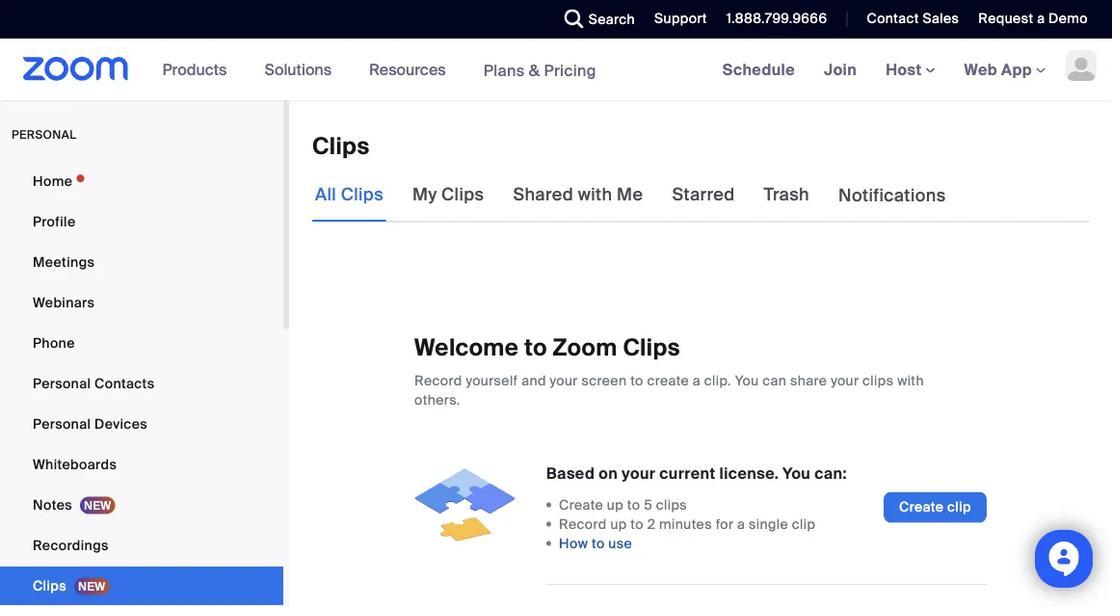 Task type: locate. For each thing, give the bounding box(es) containing it.
create for create clip
[[900, 499, 945, 517]]

1 vertical spatial clips
[[657, 496, 688, 514]]

you left "can"
[[736, 372, 760, 390]]

all clips
[[315, 184, 384, 206]]

0 horizontal spatial record
[[415, 372, 463, 390]]

your
[[550, 372, 578, 390], [831, 372, 860, 390], [622, 464, 656, 484]]

personal down the phone
[[33, 375, 91, 393]]

your right the on
[[622, 464, 656, 484]]

up for create
[[607, 496, 624, 514]]

0 horizontal spatial with
[[578, 184, 613, 206]]

a left demo
[[1038, 10, 1046, 27]]

0 vertical spatial clips
[[863, 372, 894, 390]]

clip
[[948, 499, 972, 517], [793, 516, 816, 533]]

0 horizontal spatial you
[[736, 372, 760, 390]]

1 horizontal spatial record
[[559, 516, 607, 533]]

with
[[578, 184, 613, 206], [898, 372, 925, 390]]

1.888.799.9666 button up 'schedule'
[[713, 0, 833, 39]]

request a demo link
[[965, 0, 1113, 39], [979, 10, 1089, 27]]

meetings
[[33, 253, 95, 271]]

clips up create
[[623, 333, 681, 363]]

your right share at the right bottom
[[831, 372, 860, 390]]

you left can:
[[783, 464, 811, 484]]

personal
[[33, 375, 91, 393], [33, 415, 91, 433]]

record up others.
[[415, 372, 463, 390]]

banner containing products
[[0, 39, 1113, 102]]

1 horizontal spatial your
[[622, 464, 656, 484]]

you
[[736, 372, 760, 390], [783, 464, 811, 484]]

clips right my
[[442, 184, 485, 206]]

create clip button
[[884, 492, 987, 523]]

a
[[1038, 10, 1046, 27], [693, 372, 701, 390], [738, 516, 746, 533]]

personal up whiteboards
[[33, 415, 91, 433]]

based
[[547, 464, 595, 484]]

clips
[[863, 372, 894, 390], [657, 496, 688, 514]]

resources
[[369, 59, 446, 80]]

0 horizontal spatial create
[[559, 496, 604, 514]]

a left clip.
[[693, 372, 701, 390]]

solutions button
[[265, 39, 341, 100]]

0 vertical spatial up
[[607, 496, 624, 514]]

personal contacts
[[33, 375, 155, 393]]

create inside button
[[900, 499, 945, 517]]

1 vertical spatial up
[[611, 516, 627, 533]]

webinars link
[[0, 284, 284, 322]]

solutions
[[265, 59, 332, 80]]

1 vertical spatial personal
[[33, 415, 91, 433]]

use
[[609, 535, 633, 553]]

your right "and"
[[550, 372, 578, 390]]

2 horizontal spatial a
[[1038, 10, 1046, 27]]

host
[[886, 59, 926, 80]]

record
[[415, 372, 463, 390], [559, 516, 607, 533]]

and
[[522, 372, 547, 390]]

notes link
[[0, 486, 284, 525]]

shared with me
[[513, 184, 644, 206]]

welcome
[[415, 333, 519, 363]]

1 horizontal spatial clips
[[863, 372, 894, 390]]

0 vertical spatial record
[[415, 372, 463, 390]]

0 horizontal spatial a
[[693, 372, 701, 390]]

2
[[648, 516, 656, 533]]

up up use
[[611, 516, 627, 533]]

1.888.799.9666
[[727, 10, 828, 27]]

my
[[413, 184, 437, 206]]

license.
[[720, 464, 779, 484]]

0 vertical spatial with
[[578, 184, 613, 206]]

2 horizontal spatial your
[[831, 372, 860, 390]]

contact sales
[[867, 10, 960, 27]]

1 horizontal spatial with
[[898, 372, 925, 390]]

recordings link
[[0, 527, 284, 565]]

1 vertical spatial record
[[559, 516, 607, 533]]

plans
[[484, 60, 525, 80]]

share
[[791, 372, 828, 390]]

banner
[[0, 39, 1113, 102]]

support link
[[640, 0, 713, 39], [655, 10, 708, 27]]

0 horizontal spatial clip
[[793, 516, 816, 533]]

&
[[529, 60, 540, 80]]

1 horizontal spatial create
[[900, 499, 945, 517]]

1 personal from the top
[[33, 375, 91, 393]]

1 horizontal spatial clip
[[948, 499, 972, 517]]

whiteboards
[[33, 456, 117, 474]]

join link
[[810, 39, 872, 100]]

to left create
[[631, 372, 644, 390]]

0 horizontal spatial clips
[[657, 496, 688, 514]]

contact sales link
[[853, 0, 965, 39], [867, 10, 960, 27]]

1 vertical spatial with
[[898, 372, 925, 390]]

minutes
[[660, 516, 713, 533]]

clips right 5
[[657, 496, 688, 514]]

clips
[[312, 132, 370, 162], [341, 184, 384, 206], [442, 184, 485, 206], [623, 333, 681, 363], [33, 577, 66, 595]]

1 vertical spatial a
[[693, 372, 701, 390]]

personal devices
[[33, 415, 148, 433]]

create
[[559, 496, 604, 514], [900, 499, 945, 517]]

trash tab
[[761, 168, 813, 222]]

on
[[599, 464, 618, 484]]

request
[[979, 10, 1034, 27]]

0 vertical spatial you
[[736, 372, 760, 390]]

for
[[716, 516, 734, 533]]

1 horizontal spatial you
[[783, 464, 811, 484]]

you inside the welcome to zoom clips record yourself and your screen to create a clip. you can share your clips with others.
[[736, 372, 760, 390]]

2 personal from the top
[[33, 415, 91, 433]]

phone link
[[0, 324, 284, 363]]

0 vertical spatial a
[[1038, 10, 1046, 27]]

0 vertical spatial personal
[[33, 375, 91, 393]]

contacts
[[95, 375, 155, 393]]

my clips tab
[[410, 168, 487, 222]]

starred tab
[[670, 168, 738, 222]]

current
[[660, 464, 716, 484]]

clips down recordings
[[33, 577, 66, 595]]

demo
[[1049, 10, 1089, 27]]

plans & pricing link
[[484, 60, 597, 80], [484, 60, 597, 80]]

clips up all clips on the top of the page
[[312, 132, 370, 162]]

to left 5
[[628, 496, 641, 514]]

sales
[[923, 10, 960, 27]]

welcome to zoom clips record yourself and your screen to create a clip. you can share your clips with others.
[[415, 333, 925, 409]]

web
[[965, 59, 998, 80]]

to left use
[[592, 535, 605, 553]]

record up how
[[559, 516, 607, 533]]

clips right all
[[341, 184, 384, 206]]

me
[[617, 184, 644, 206]]

recordings
[[33, 537, 109, 555]]

2 vertical spatial a
[[738, 516, 746, 533]]

create for create up to 5 clips
[[559, 496, 604, 514]]

clips right share at the right bottom
[[863, 372, 894, 390]]

app
[[1002, 59, 1033, 80]]

single
[[749, 516, 789, 533]]

a right 'for'
[[738, 516, 746, 533]]

meetings link
[[0, 243, 284, 282]]

up down the on
[[607, 496, 624, 514]]



Task type: vqa. For each thing, say whether or not it's contained in the screenshot.
How to use button
yes



Task type: describe. For each thing, give the bounding box(es) containing it.
search
[[589, 10, 636, 28]]

personal menu menu
[[0, 162, 284, 608]]

can
[[763, 372, 787, 390]]

web app button
[[965, 59, 1046, 80]]

join
[[825, 59, 858, 80]]

web app
[[965, 59, 1033, 80]]

how to use
[[559, 535, 633, 553]]

clips inside 'personal menu' menu
[[33, 577, 66, 595]]

1.888.799.9666 button up schedule link
[[727, 10, 828, 27]]

meetings navigation
[[709, 39, 1113, 102]]

tabs of clips tab list
[[312, 168, 950, 223]]

a inside the welcome to zoom clips record yourself and your screen to create a clip. you can share your clips with others.
[[693, 372, 701, 390]]

1 horizontal spatial a
[[738, 516, 746, 533]]

personal for personal devices
[[33, 415, 91, 433]]

screen
[[582, 372, 627, 390]]

devices
[[95, 415, 148, 433]]

resources button
[[369, 39, 455, 100]]

notifications
[[839, 185, 947, 207]]

up for record
[[611, 516, 627, 533]]

personal
[[12, 127, 77, 142]]

to up "and"
[[525, 333, 548, 363]]

1 vertical spatial you
[[783, 464, 811, 484]]

shared
[[513, 184, 574, 206]]

plans & pricing
[[484, 60, 597, 80]]

shared with me tab
[[511, 168, 647, 222]]

all clips tab
[[312, 168, 387, 222]]

contact
[[867, 10, 920, 27]]

home link
[[0, 162, 284, 201]]

phone
[[33, 334, 75, 352]]

how
[[559, 535, 589, 553]]

personal for personal contacts
[[33, 375, 91, 393]]

schedule link
[[709, 39, 810, 100]]

my clips
[[413, 184, 485, 206]]

record inside the welcome to zoom clips record yourself and your screen to create a clip. you can share your clips with others.
[[415, 372, 463, 390]]

personal devices link
[[0, 405, 284, 444]]

products button
[[163, 39, 236, 100]]

based on your current license. you can:
[[547, 464, 848, 484]]

how to use button
[[559, 534, 633, 554]]

with inside the welcome to zoom clips record yourself and your screen to create a clip. you can share your clips with others.
[[898, 372, 925, 390]]

to inside button
[[592, 535, 605, 553]]

product information navigation
[[148, 39, 611, 102]]

create
[[648, 372, 690, 390]]

webinars
[[33, 294, 95, 312]]

profile picture image
[[1067, 50, 1097, 81]]

clip.
[[705, 372, 732, 390]]

record up to 2 minutes for a single clip
[[559, 516, 816, 533]]

home
[[33, 172, 73, 190]]

trash
[[764, 184, 810, 206]]

with inside tab
[[578, 184, 613, 206]]

products
[[163, 59, 227, 80]]

personal contacts link
[[0, 365, 284, 403]]

clips inside the welcome to zoom clips record yourself and your screen to create a clip. you can share your clips with others.
[[863, 372, 894, 390]]

clips inside tab
[[341, 184, 384, 206]]

request a demo
[[979, 10, 1089, 27]]

to left the 2
[[631, 516, 644, 533]]

support
[[655, 10, 708, 27]]

zoom
[[553, 333, 618, 363]]

clip inside button
[[948, 499, 972, 517]]

pricing
[[544, 60, 597, 80]]

create clip
[[900, 499, 972, 517]]

clips link
[[0, 567, 284, 606]]

profile link
[[0, 203, 284, 241]]

clips inside 'tab'
[[442, 184, 485, 206]]

starred
[[673, 184, 735, 206]]

notes
[[33, 496, 72, 514]]

host button
[[886, 59, 936, 80]]

5
[[644, 496, 653, 514]]

schedule
[[723, 59, 796, 80]]

can:
[[815, 464, 848, 484]]

others.
[[415, 391, 461, 409]]

clips inside the welcome to zoom clips record yourself and your screen to create a clip. you can share your clips with others.
[[623, 333, 681, 363]]

profile
[[33, 213, 76, 230]]

yourself
[[466, 372, 518, 390]]

0 horizontal spatial your
[[550, 372, 578, 390]]

create up to 5 clips
[[559, 496, 688, 514]]

all
[[315, 184, 337, 206]]

search button
[[550, 0, 640, 39]]

whiteboards link
[[0, 446, 284, 484]]

zoom logo image
[[23, 57, 129, 81]]



